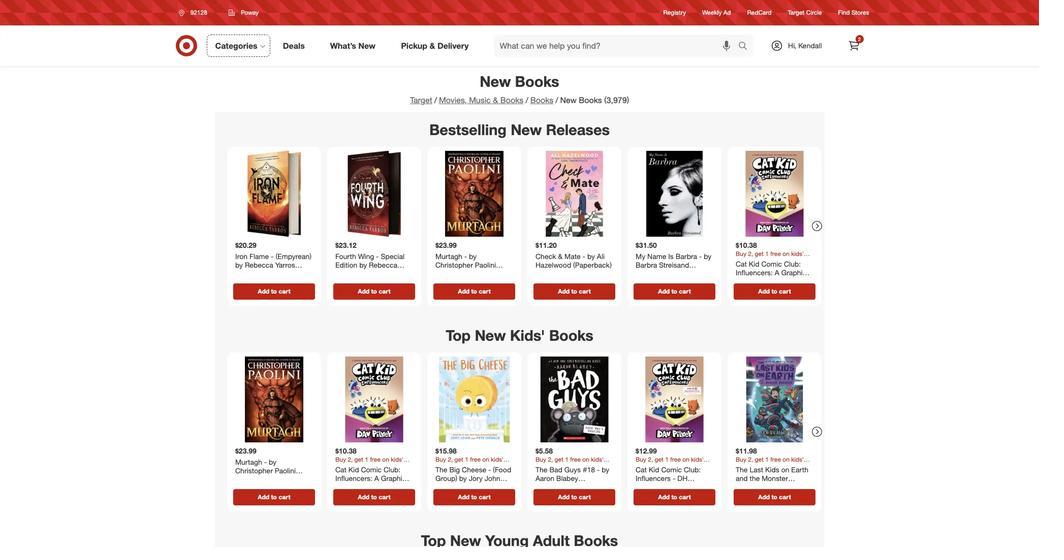 Task type: locate. For each thing, give the bounding box(es) containing it.
1 carousel region from the top
[[215, 112, 825, 318]]

add to cart
[[258, 288, 290, 295], [358, 288, 391, 295], [458, 288, 491, 295], [558, 288, 591, 295], [658, 288, 691, 295], [759, 288, 791, 295], [258, 493, 290, 501], [358, 493, 391, 501], [458, 493, 491, 501], [558, 493, 591, 501], [658, 493, 691, 501], [759, 493, 791, 501]]

1 horizontal spatial /
[[526, 95, 529, 105]]

1 vertical spatial $10.38
[[335, 447, 357, 455]]

0 vertical spatial $23.99
[[435, 241, 457, 250]]

add for the rightmost murtagh - by christopher paolini (hardcover) image
[[458, 288, 470, 295]]

-
[[271, 252, 274, 261], [376, 252, 379, 261], [464, 252, 467, 261], [583, 252, 586, 261], [699, 252, 702, 261], [264, 458, 267, 466], [488, 465, 491, 474], [597, 465, 600, 474], [673, 474, 676, 483], [667, 483, 670, 492], [772, 483, 775, 492]]

add for my name is barbra - by  barbra streisand (hardcover) image
[[658, 288, 670, 295]]

0 horizontal spatial barbra
[[636, 261, 657, 270]]

1 horizontal spatial yarros
[[335, 270, 355, 278]]

1 vertical spatial (paperback)
[[536, 483, 574, 492]]

& inside $11.20 check & mate - by  ali hazelwood (paperback)
[[558, 252, 563, 261]]

1 horizontal spatial $10.38 link
[[732, 151, 818, 281]]

0 horizontal spatial the
[[435, 465, 447, 474]]

target left the circle
[[788, 9, 805, 16]]

What can we help you find? suggestions appear below search field
[[494, 35, 741, 57]]

1 horizontal spatial the
[[536, 465, 548, 474]]

categories link
[[207, 35, 270, 57]]

target left movies,
[[410, 95, 433, 105]]

2 carousel region from the top
[[215, 318, 825, 524]]

the for the last kids on earth and the monster dimension - by  max brallier (hardcover)
[[736, 465, 748, 474]]

0 horizontal spatial murtagh
[[235, 458, 262, 466]]

target
[[788, 9, 805, 16], [410, 95, 433, 105]]

cart for check & mate - by  ali hazelwood (paperback) image
[[579, 288, 591, 295]]

0 horizontal spatial rebecca
[[245, 261, 273, 270]]

the big cheese - (food group) by  jory john (hardcover)
[[435, 465, 511, 492]]

1 vertical spatial cat kid comic club: influencers: a graphic novel (cat kid comic club #5): from the creator of dog man - by  dav pilkey (hardcover) image
[[331, 357, 417, 443]]

1 vertical spatial murtagh
[[235, 458, 262, 466]]

2 horizontal spatial &
[[558, 252, 563, 261]]

new books target / movies, music & books / books / new books (3,979)
[[410, 72, 629, 105]]

weekly ad
[[703, 9, 731, 16]]

2 horizontal spatial /
[[556, 95, 559, 105]]

add to cart button for iron flame - (empyrean) by  rebecca yarros (hardcover) image
[[233, 284, 315, 300]]

books
[[515, 72, 560, 91], [501, 95, 524, 105], [531, 95, 554, 105], [579, 95, 602, 105], [549, 326, 594, 345]]

the inside the last kids on earth and the monster dimension - by  max brallier (hardcover)
[[736, 465, 748, 474]]

books right kids' at bottom
[[549, 326, 594, 345]]

club:
[[684, 465, 701, 474]]

yarros down (empyrean)
[[275, 261, 295, 270]]

to for the top $10.38 link's cat kid comic club: influencers: a graphic novel (cat kid comic club #5): from the creator of dog man - by  dav pilkey (hardcover) image
[[772, 288, 778, 295]]

- inside the big cheese - (food group) by  jory john (hardcover)
[[488, 465, 491, 474]]

(paperback)
[[573, 261, 612, 270], [536, 483, 574, 492]]

$11.98
[[736, 447, 757, 455]]

to for the bottommost murtagh - by christopher paolini (hardcover) image
[[271, 493, 277, 501]]

blabey
[[556, 474, 578, 483]]

add to cart button for cat kid comic club: influencers - dh exclusive - by dav pilkey (hardcover) image
[[634, 489, 716, 506]]

rebecca
[[245, 261, 273, 270], [369, 261, 397, 270]]

0 vertical spatial &
[[430, 40, 435, 51]]

cat kid comic club: influencers: a graphic novel (cat kid comic club #5): from the creator of dog man - by  dav pilkey (hardcover) image for bottom $10.38 link
[[331, 357, 417, 443]]

1 vertical spatial $23.99
[[235, 447, 256, 455]]

check & mate - by  ali hazelwood (paperback) image
[[532, 151, 618, 237]]

$23.99 for the rightmost murtagh - by christopher paolini (hardcover) image
[[435, 241, 457, 250]]

2 link
[[843, 35, 866, 57]]

to for the last kids on earth and the monster dimension - by  max brallier (hardcover) image
[[772, 493, 778, 501]]

find stores link
[[839, 8, 870, 17]]

0 horizontal spatial &
[[430, 40, 435, 51]]

add to cart button for fourth wing - special edition by rebecca yarros (hardcover) image on the left top of page
[[333, 284, 415, 300]]

search button
[[734, 35, 759, 59]]

new for what's new
[[359, 40, 376, 51]]

find
[[839, 9, 850, 16]]

0 horizontal spatial $10.38
[[335, 447, 357, 455]]

1 vertical spatial target
[[410, 95, 433, 105]]

kids'
[[510, 326, 545, 345]]

the last kids on earth and the monster dimension - by  max brallier (hardcover)
[[736, 465, 809, 501]]

cheese
[[462, 465, 486, 474]]

2 / from the left
[[526, 95, 529, 105]]

barbra down my
[[636, 261, 657, 270]]

target link
[[410, 95, 433, 105]]

1 vertical spatial &
[[493, 95, 498, 105]]

add to cart button for my name is barbra - by  barbra streisand (hardcover) image
[[634, 284, 716, 300]]

barbra
[[676, 252, 697, 261], [636, 261, 657, 270]]

cat kid comic club: influencers: a graphic novel (cat kid comic club #5): from the creator of dog man - by  dav pilkey (hardcover) image for the top $10.38 link
[[732, 151, 818, 237]]

0 horizontal spatial $23.99 murtagh - by christopher paolini (hardcover)
[[235, 447, 296, 484]]

1 horizontal spatial $23.99 murtagh - by christopher paolini (hardcover)
[[435, 241, 496, 278]]

new right what's
[[359, 40, 376, 51]]

to for cat kid comic club: influencers - dh exclusive - by dav pilkey (hardcover) image
[[672, 493, 677, 501]]

carousel region containing top new kids' books
[[215, 318, 825, 524]]

0 vertical spatial christopher
[[435, 261, 473, 270]]

1 horizontal spatial rebecca
[[369, 261, 397, 270]]

1 horizontal spatial cat kid comic club: influencers: a graphic novel (cat kid comic club #5): from the creator of dog man - by  dav pilkey (hardcover) image
[[732, 151, 818, 237]]

comic
[[661, 465, 682, 474]]

music
[[469, 95, 491, 105]]

by inside $20.29 iron flame - (empyrean) by  rebecca yarros (hardcover)
[[235, 261, 243, 270]]

rebecca down flame on the top of page
[[245, 261, 273, 270]]

the
[[435, 465, 447, 474], [536, 465, 548, 474], [736, 465, 748, 474]]

add to cart button for the last kids on earth and the monster dimension - by  max brallier (hardcover) image
[[734, 489, 816, 506]]

books left books link at the top of the page
[[501, 95, 524, 105]]

$23.12
[[335, 241, 357, 250]]

1 horizontal spatial $10.38
[[736, 241, 757, 250]]

(paperback) down ali
[[573, 261, 612, 270]]

yarros
[[275, 261, 295, 270], [335, 270, 355, 278]]

add to cart for the big cheese - (food group) by  jory john (hardcover) image
[[458, 493, 491, 501]]

1 horizontal spatial target
[[788, 9, 805, 16]]

add
[[258, 288, 269, 295], [358, 288, 369, 295], [458, 288, 470, 295], [558, 288, 570, 295], [658, 288, 670, 295], [759, 288, 770, 295], [258, 493, 269, 501], [358, 493, 369, 501], [458, 493, 470, 501], [558, 493, 570, 501], [658, 493, 670, 501], [759, 493, 770, 501]]

delivery
[[438, 40, 469, 51]]

movies,
[[439, 95, 467, 105]]

$10.38 link
[[732, 151, 818, 281], [331, 357, 417, 487]]

pickup
[[401, 40, 428, 51]]

new
[[359, 40, 376, 51], [480, 72, 511, 91], [561, 95, 577, 105], [511, 120, 542, 139], [475, 326, 506, 345]]

#18
[[583, 465, 595, 474]]

yarros inside $23.12 fourth wing - special edition by rebecca yarros (hardcover)
[[335, 270, 355, 278]]

kids
[[765, 465, 780, 474]]

murtagh
[[435, 252, 462, 261], [235, 458, 262, 466]]

new right top
[[475, 326, 506, 345]]

3 the from the left
[[736, 465, 748, 474]]

0 horizontal spatial christopher
[[235, 467, 273, 475]]

new down books link at the top of the page
[[511, 120, 542, 139]]

0 horizontal spatial $10.38 link
[[331, 357, 417, 487]]

& up hazelwood
[[558, 252, 563, 261]]

2 rebecca from the left
[[369, 261, 397, 270]]

barbra up streisand
[[676, 252, 697, 261]]

carousel region
[[215, 112, 825, 318], [215, 318, 825, 524], [215, 524, 825, 548]]

bestselling new releases
[[430, 120, 610, 139]]

to for the rightmost murtagh - by christopher paolini (hardcover) image
[[471, 288, 477, 295]]

1 vertical spatial murtagh - by christopher paolini (hardcover) image
[[231, 357, 317, 443]]

0 horizontal spatial yarros
[[275, 261, 295, 270]]

hazelwood
[[536, 261, 571, 270]]

flame
[[249, 252, 269, 261]]

new for top new kids' books
[[475, 326, 506, 345]]

by
[[469, 252, 477, 261], [587, 252, 595, 261], [704, 252, 712, 261], [235, 261, 243, 270], [359, 261, 367, 270], [269, 458, 276, 466], [602, 465, 610, 474], [459, 474, 467, 483], [672, 483, 679, 492], [776, 483, 784, 492]]

1 horizontal spatial paolini
[[475, 261, 496, 270]]

the inside the big cheese - (food group) by  jory john (hardcover)
[[435, 465, 447, 474]]

pilkey
[[636, 492, 654, 501]]

1 vertical spatial christopher
[[235, 467, 273, 475]]

rebecca inside $23.12 fourth wing - special edition by rebecca yarros (hardcover)
[[369, 261, 397, 270]]

(paperback) inside $11.20 check & mate - by  ali hazelwood (paperback)
[[573, 261, 612, 270]]

redcard
[[748, 9, 772, 16]]

what's new link
[[322, 35, 389, 57]]

iron
[[235, 252, 247, 261]]

1 rebecca from the left
[[245, 261, 273, 270]]

ad
[[724, 9, 731, 16]]

2 vertical spatial &
[[558, 252, 563, 261]]

bestselling
[[430, 120, 507, 139]]

new inside what's new link
[[359, 40, 376, 51]]

(hardcover)
[[235, 270, 272, 278], [357, 270, 394, 278], [435, 270, 472, 278], [636, 270, 673, 278], [235, 476, 272, 484], [435, 483, 472, 492], [656, 492, 693, 501], [760, 492, 797, 501]]

92128 button
[[172, 4, 218, 22]]

new right books link at the top of the page
[[561, 95, 577, 105]]

0 vertical spatial $10.38
[[736, 241, 757, 250]]

/ left books link at the top of the page
[[526, 95, 529, 105]]

(hardcover) inside the big cheese - (food group) by  jory john (hardcover)
[[435, 483, 472, 492]]

books up bestselling new releases
[[531, 95, 554, 105]]

top new kids' books
[[446, 326, 594, 345]]

&
[[430, 40, 435, 51], [493, 95, 498, 105], [558, 252, 563, 261]]

/ right the target link
[[435, 95, 437, 105]]

yarros down edition
[[335, 270, 355, 278]]

to for fourth wing - special edition by rebecca yarros (hardcover) image on the left top of page
[[371, 288, 377, 295]]

registry
[[664, 9, 686, 16]]

0 vertical spatial murtagh
[[435, 252, 462, 261]]

circle
[[807, 9, 822, 16]]

add for check & mate - by  ali hazelwood (paperback) image
[[558, 288, 570, 295]]

0 horizontal spatial cat kid comic club: influencers: a graphic novel (cat kid comic club #5): from the creator of dog man - by  dav pilkey (hardcover) image
[[331, 357, 417, 443]]

/ right books link at the top of the page
[[556, 95, 559, 105]]

- inside $20.29 iron flame - (empyrean) by  rebecca yarros (hardcover)
[[271, 252, 274, 261]]

christopher
[[435, 261, 473, 270], [235, 467, 273, 475]]

1 the from the left
[[435, 465, 447, 474]]

john
[[485, 474, 500, 483]]

by inside the bad guys #18 - by aaron blabey (paperback)
[[602, 465, 610, 474]]

0 horizontal spatial target
[[410, 95, 433, 105]]

add to cart for my name is barbra - by  barbra streisand (hardcover) image
[[658, 288, 691, 295]]

the up the group)
[[435, 465, 447, 474]]

iron flame - (empyrean) by  rebecca yarros (hardcover) image
[[231, 151, 317, 237]]

2 the from the left
[[536, 465, 548, 474]]

influencers
[[636, 474, 671, 483]]

1 horizontal spatial barbra
[[676, 252, 697, 261]]

to for cat kid comic club: influencers: a graphic novel (cat kid comic club #5): from the creator of dog man - by  dav pilkey (hardcover) image corresponding to bottom $10.38 link
[[371, 493, 377, 501]]

0 vertical spatial cat kid comic club: influencers: a graphic novel (cat kid comic club #5): from the creator of dog man - by  dav pilkey (hardcover) image
[[732, 151, 818, 237]]

monster
[[762, 474, 788, 483]]

- inside $11.20 check & mate - by  ali hazelwood (paperback)
[[583, 252, 586, 261]]

2 horizontal spatial the
[[736, 465, 748, 474]]

to
[[271, 288, 277, 295], [371, 288, 377, 295], [471, 288, 477, 295], [571, 288, 577, 295], [672, 288, 677, 295], [772, 288, 778, 295], [271, 493, 277, 501], [371, 493, 377, 501], [471, 493, 477, 501], [571, 493, 577, 501], [672, 493, 677, 501], [772, 493, 778, 501]]

rebecca down special
[[369, 261, 397, 270]]

(paperback) inside the bad guys #18 - by aaron blabey (paperback)
[[536, 483, 574, 492]]

books up books link at the top of the page
[[515, 72, 560, 91]]

0 horizontal spatial murtagh - by christopher paolini (hardcover) image
[[231, 357, 317, 443]]

cat kid comic club: influencers - dh exclusive - by dav pilkey (hardcover) image
[[632, 357, 718, 443]]

& right pickup on the top left of page
[[430, 40, 435, 51]]

(paperback) down aaron
[[536, 483, 574, 492]]

the up and
[[736, 465, 748, 474]]

0 horizontal spatial paolini
[[275, 467, 296, 475]]

& right music
[[493, 95, 498, 105]]

on
[[782, 465, 790, 474]]

murtagh - by christopher paolini (hardcover) image
[[431, 151, 517, 237], [231, 357, 317, 443]]

the inside the bad guys #18 - by aaron blabey (paperback)
[[536, 465, 548, 474]]

(3,979)
[[605, 95, 629, 105]]

cat kid comic club: influencers: a graphic novel (cat kid comic club #5): from the creator of dog man - by  dav pilkey (hardcover) image
[[732, 151, 818, 237], [331, 357, 417, 443]]

1 vertical spatial $23.99 murtagh - by christopher paolini (hardcover)
[[235, 447, 296, 484]]

1 horizontal spatial $23.99
[[435, 241, 457, 250]]

0 horizontal spatial /
[[435, 95, 437, 105]]

and
[[736, 474, 748, 483]]

$15.98
[[435, 447, 457, 455]]

cart for the bad guys #18 - by  aaron blabey (paperback) image
[[579, 493, 591, 501]]

/
[[435, 95, 437, 105], [526, 95, 529, 105], [556, 95, 559, 105]]

1 horizontal spatial &
[[493, 95, 498, 105]]

1 horizontal spatial murtagh
[[435, 252, 462, 261]]

1 horizontal spatial murtagh - by christopher paolini (hardcover) image
[[431, 151, 517, 237]]

add to cart button for check & mate - by  ali hazelwood (paperback) image
[[534, 284, 615, 300]]

the up aaron
[[536, 465, 548, 474]]

0 horizontal spatial $23.99
[[235, 447, 256, 455]]

cart for the bottommost murtagh - by christopher paolini (hardcover) image
[[279, 493, 290, 501]]

0 vertical spatial murtagh - by christopher paolini (hardcover) image
[[431, 151, 517, 237]]

0 vertical spatial (paperback)
[[573, 261, 612, 270]]



Task type: vqa. For each thing, say whether or not it's contained in the screenshot.
28 guests found this review helpful. Did you?
no



Task type: describe. For each thing, give the bounding box(es) containing it.
categories
[[215, 40, 258, 51]]

add to cart for fourth wing - special edition by rebecca yarros (hardcover) image on the left top of page
[[358, 288, 391, 295]]

yarros inside $20.29 iron flame - (empyrean) by  rebecca yarros (hardcover)
[[275, 261, 295, 270]]

bad
[[550, 465, 563, 474]]

cart for the rightmost murtagh - by christopher paolini (hardcover) image
[[479, 288, 491, 295]]

92128
[[190, 9, 207, 16]]

new up movies, music & books "link"
[[480, 72, 511, 91]]

releases
[[546, 120, 610, 139]]

add to cart for iron flame - (empyrean) by  rebecca yarros (hardcover) image
[[258, 288, 290, 295]]

books left (3,979)
[[579, 95, 602, 105]]

carousel region containing bestselling new releases
[[215, 112, 825, 318]]

fourth wing - special edition by rebecca yarros (hardcover) image
[[331, 151, 417, 237]]

find stores
[[839, 9, 870, 16]]

(hardcover) inside cat kid comic club: influencers - dh exclusive - by dav pilkey (hardcover)
[[656, 492, 693, 501]]

0 vertical spatial barbra
[[676, 252, 697, 261]]

wing
[[358, 252, 374, 261]]

weekly
[[703, 9, 722, 16]]

my
[[636, 252, 646, 261]]

1 horizontal spatial christopher
[[435, 261, 473, 270]]

check
[[536, 252, 556, 261]]

movies, music & books link
[[439, 95, 524, 105]]

new for bestselling new releases
[[511, 120, 542, 139]]

edition
[[335, 261, 357, 270]]

pickup & delivery link
[[393, 35, 482, 57]]

add to cart for the rightmost murtagh - by christopher paolini (hardcover) image
[[458, 288, 491, 295]]

what's new
[[330, 40, 376, 51]]

big
[[449, 465, 460, 474]]

books link
[[531, 95, 554, 105]]

(empyrean)
[[276, 252, 311, 261]]

0 vertical spatial $10.38 link
[[732, 151, 818, 281]]

add to cart button for the bad guys #18 - by  aaron blabey (paperback) image
[[534, 489, 615, 506]]

(hardcover) inside $23.12 fourth wing - special edition by rebecca yarros (hardcover)
[[357, 270, 394, 278]]

cat kid comic club: influencers - dh exclusive - by dav pilkey (hardcover)
[[636, 465, 701, 501]]

(paperback) for ali
[[573, 261, 612, 270]]

(hardcover) inside $20.29 iron flame - (empyrean) by  rebecca yarros (hardcover)
[[235, 270, 272, 278]]

cart for cat kid comic club: influencers - dh exclusive - by dav pilkey (hardcover) image
[[679, 493, 691, 501]]

the big cheese - (food group) by  jory john (hardcover) image
[[431, 357, 517, 443]]

registry link
[[664, 8, 686, 17]]

dh
[[678, 474, 688, 483]]

(hardcover) inside $31.50 my name is barbra - by barbra streisand (hardcover)
[[636, 270, 673, 278]]

to for the bad guys #18 - by  aaron blabey (paperback) image
[[571, 493, 577, 501]]

the
[[750, 474, 760, 483]]

by inside the last kids on earth and the monster dimension - by  max brallier (hardcover)
[[776, 483, 784, 492]]

3 / from the left
[[556, 95, 559, 105]]

0 vertical spatial paolini
[[475, 261, 496, 270]]

$23.99 for the bottommost murtagh - by christopher paolini (hardcover) image
[[235, 447, 256, 455]]

add to cart for the bad guys #18 - by  aaron blabey (paperback) image
[[558, 493, 591, 501]]

to for check & mate - by  ali hazelwood (paperback) image
[[571, 288, 577, 295]]

what's
[[330, 40, 356, 51]]

max
[[786, 483, 800, 492]]

$31.50 my name is barbra - by barbra streisand (hardcover)
[[636, 241, 712, 278]]

1 vertical spatial barbra
[[636, 261, 657, 270]]

by inside $11.20 check & mate - by  ali hazelwood (paperback)
[[587, 252, 595, 261]]

dav
[[681, 483, 693, 492]]

the for the big cheese - (food group) by  jory john (hardcover)
[[435, 465, 447, 474]]

add for the bad guys #18 - by  aaron blabey (paperback) image
[[558, 493, 570, 501]]

weekly ad link
[[703, 8, 731, 17]]

murtagh for the rightmost murtagh - by christopher paolini (hardcover) image
[[435, 252, 462, 261]]

poway button
[[222, 4, 265, 22]]

jory
[[469, 474, 483, 483]]

my name is barbra - by  barbra streisand (hardcover) image
[[632, 151, 718, 237]]

the last kids on earth and the monster dimension - by  max brallier (hardcover) image
[[732, 357, 818, 443]]

ali
[[597, 252, 605, 261]]

kendall
[[799, 41, 822, 50]]

target inside new books target / movies, music & books / books / new books (3,979)
[[410, 95, 433, 105]]

hi, kendall
[[789, 41, 822, 50]]

by inside cat kid comic club: influencers - dh exclusive - by dav pilkey (hardcover)
[[672, 483, 679, 492]]

$11.20
[[536, 241, 557, 250]]

(paperback) for aaron
[[536, 483, 574, 492]]

to for iron flame - (empyrean) by  rebecca yarros (hardcover) image
[[271, 288, 277, 295]]

the bad guys #18 - by aaron blabey (paperback)
[[536, 465, 610, 492]]

cart for my name is barbra - by  barbra streisand (hardcover) image
[[679, 288, 691, 295]]

0 vertical spatial target
[[788, 9, 805, 16]]

$12.99
[[636, 447, 657, 455]]

to for my name is barbra - by  barbra streisand (hardcover) image
[[672, 288, 677, 295]]

add for the bottommost murtagh - by christopher paolini (hardcover) image
[[258, 493, 269, 501]]

special
[[381, 252, 404, 261]]

top
[[446, 326, 471, 345]]

(food
[[493, 465, 511, 474]]

murtagh for the bottommost murtagh - by christopher paolini (hardcover) image
[[235, 458, 262, 466]]

stores
[[852, 9, 870, 16]]

add to cart button for the big cheese - (food group) by  jory john (hardcover) image
[[433, 489, 515, 506]]

& inside new books target / movies, music & books / books / new books (3,979)
[[493, 95, 498, 105]]

deals
[[283, 40, 305, 51]]

the bad guys #18 - by  aaron blabey (paperback) image
[[532, 357, 618, 443]]

add for the last kids on earth and the monster dimension - by  max brallier (hardcover) image
[[759, 493, 770, 501]]

- inside $23.12 fourth wing - special edition by rebecca yarros (hardcover)
[[376, 252, 379, 261]]

exclusive
[[636, 483, 665, 492]]

streisand
[[659, 261, 689, 270]]

brallier
[[736, 492, 758, 501]]

fourth
[[335, 252, 356, 261]]

to for the big cheese - (food group) by  jory john (hardcover) image
[[471, 493, 477, 501]]

1 vertical spatial paolini
[[275, 467, 296, 475]]

1 / from the left
[[435, 95, 437, 105]]

cart for cat kid comic club: influencers: a graphic novel (cat kid comic club #5): from the creator of dog man - by  dav pilkey (hardcover) image corresponding to bottom $10.38 link
[[379, 493, 391, 501]]

group)
[[435, 474, 457, 483]]

cart for the big cheese - (food group) by  jory john (hardcover) image
[[479, 493, 491, 501]]

add for the big cheese - (food group) by  jory john (hardcover) image
[[458, 493, 470, 501]]

by inside $31.50 my name is barbra - by barbra streisand (hardcover)
[[704, 252, 712, 261]]

target circle
[[788, 9, 822, 16]]

by inside the big cheese - (food group) by  jory john (hardcover)
[[459, 474, 467, 483]]

add to cart for cat kid comic club: influencers - dh exclusive - by dav pilkey (hardcover) image
[[658, 493, 691, 501]]

last
[[750, 465, 763, 474]]

add to cart button for the bottommost murtagh - by christopher paolini (hardcover) image
[[233, 489, 315, 506]]

target circle link
[[788, 8, 822, 17]]

add to cart for the last kids on earth and the monster dimension - by  max brallier (hardcover) image
[[759, 493, 791, 501]]

add for cat kid comic club: influencers - dh exclusive - by dav pilkey (hardcover) image
[[658, 493, 670, 501]]

$20.29
[[235, 241, 256, 250]]

rebecca inside $20.29 iron flame - (empyrean) by  rebecca yarros (hardcover)
[[245, 261, 273, 270]]

- inside the bad guys #18 - by aaron blabey (paperback)
[[597, 465, 600, 474]]

name
[[648, 252, 666, 261]]

add for iron flame - (empyrean) by  rebecca yarros (hardcover) image
[[258, 288, 269, 295]]

0 vertical spatial $23.99 murtagh - by christopher paolini (hardcover)
[[435, 241, 496, 278]]

add to cart for the bottommost murtagh - by christopher paolini (hardcover) image
[[258, 493, 290, 501]]

by inside $23.12 fourth wing - special edition by rebecca yarros (hardcover)
[[359, 261, 367, 270]]

earth
[[792, 465, 809, 474]]

deals link
[[274, 35, 318, 57]]

3 carousel region from the top
[[215, 524, 825, 548]]

$5.58
[[536, 447, 553, 455]]

add for fourth wing - special edition by rebecca yarros (hardcover) image on the left top of page
[[358, 288, 369, 295]]

(hardcover) inside the last kids on earth and the monster dimension - by  max brallier (hardcover)
[[760, 492, 797, 501]]

is
[[668, 252, 674, 261]]

the for the bad guys #18 - by aaron blabey (paperback)
[[536, 465, 548, 474]]

2
[[859, 36, 861, 42]]

- inside the last kids on earth and the monster dimension - by  max brallier (hardcover)
[[772, 483, 775, 492]]

dimension
[[736, 483, 770, 492]]

1 vertical spatial $10.38 link
[[331, 357, 417, 487]]

cat
[[636, 465, 647, 474]]

poway
[[241, 9, 259, 16]]

mate
[[565, 252, 581, 261]]

guys
[[564, 465, 581, 474]]

hi,
[[789, 41, 797, 50]]

aaron
[[536, 474, 554, 483]]

redcard link
[[748, 8, 772, 17]]

cart for fourth wing - special edition by rebecca yarros (hardcover) image on the left top of page
[[379, 288, 391, 295]]

add to cart button for the rightmost murtagh - by christopher paolini (hardcover) image
[[433, 284, 515, 300]]

$23.12 fourth wing - special edition by rebecca yarros (hardcover)
[[335, 241, 404, 278]]

- inside $31.50 my name is barbra - by barbra streisand (hardcover)
[[699, 252, 702, 261]]

cart for iron flame - (empyrean) by  rebecca yarros (hardcover) image
[[279, 288, 290, 295]]

$11.20 check & mate - by  ali hazelwood (paperback)
[[536, 241, 612, 270]]

cart for the last kids on earth and the monster dimension - by  max brallier (hardcover) image
[[779, 493, 791, 501]]

cart for the top $10.38 link's cat kid comic club: influencers: a graphic novel (cat kid comic club #5): from the creator of dog man - by  dav pilkey (hardcover) image
[[779, 288, 791, 295]]

add to cart for check & mate - by  ali hazelwood (paperback) image
[[558, 288, 591, 295]]

$31.50
[[636, 241, 657, 250]]



